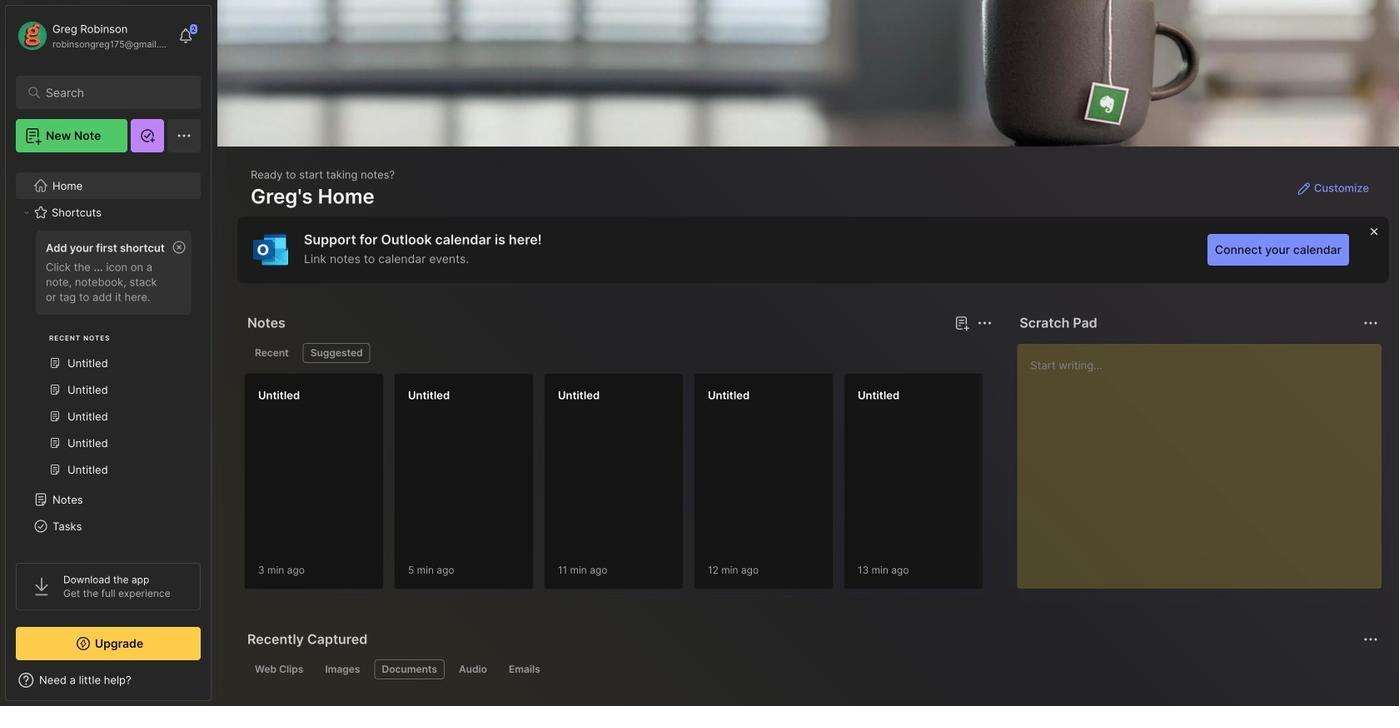 Task type: locate. For each thing, give the bounding box(es) containing it.
0 vertical spatial tab list
[[247, 343, 990, 363]]

Start writing… text field
[[1031, 344, 1382, 576]]

0 horizontal spatial more actions field
[[974, 312, 997, 335]]

tab
[[247, 343, 296, 363], [303, 343, 371, 363], [247, 660, 311, 680], [318, 660, 368, 680], [375, 660, 445, 680], [452, 660, 495, 680], [502, 660, 548, 680]]

group inside main element
[[16, 226, 200, 493]]

click to collapse image
[[210, 676, 223, 696]]

more actions image
[[1362, 313, 1382, 333]]

None search field
[[46, 82, 179, 102]]

1 vertical spatial tab list
[[247, 660, 1377, 680]]

tree
[[6, 162, 211, 693]]

1 horizontal spatial more actions field
[[1360, 312, 1383, 335]]

WHAT'S NEW field
[[6, 667, 211, 694]]

row group
[[244, 373, 1400, 600]]

2 tab list from the top
[[247, 660, 1377, 680]]

2 more actions field from the left
[[1360, 312, 1383, 335]]

group
[[16, 226, 200, 493]]

none search field inside main element
[[46, 82, 179, 102]]

More actions field
[[974, 312, 997, 335], [1360, 312, 1383, 335]]

tab list
[[247, 343, 990, 363], [247, 660, 1377, 680]]



Task type: describe. For each thing, give the bounding box(es) containing it.
Search text field
[[46, 85, 179, 101]]

tree inside main element
[[6, 162, 211, 693]]

main element
[[0, 0, 217, 707]]

more actions image
[[975, 313, 995, 333]]

1 more actions field from the left
[[974, 312, 997, 335]]

1 tab list from the top
[[247, 343, 990, 363]]

Account field
[[16, 19, 170, 52]]



Task type: vqa. For each thing, say whether or not it's contained in the screenshot.
Free: for
no



